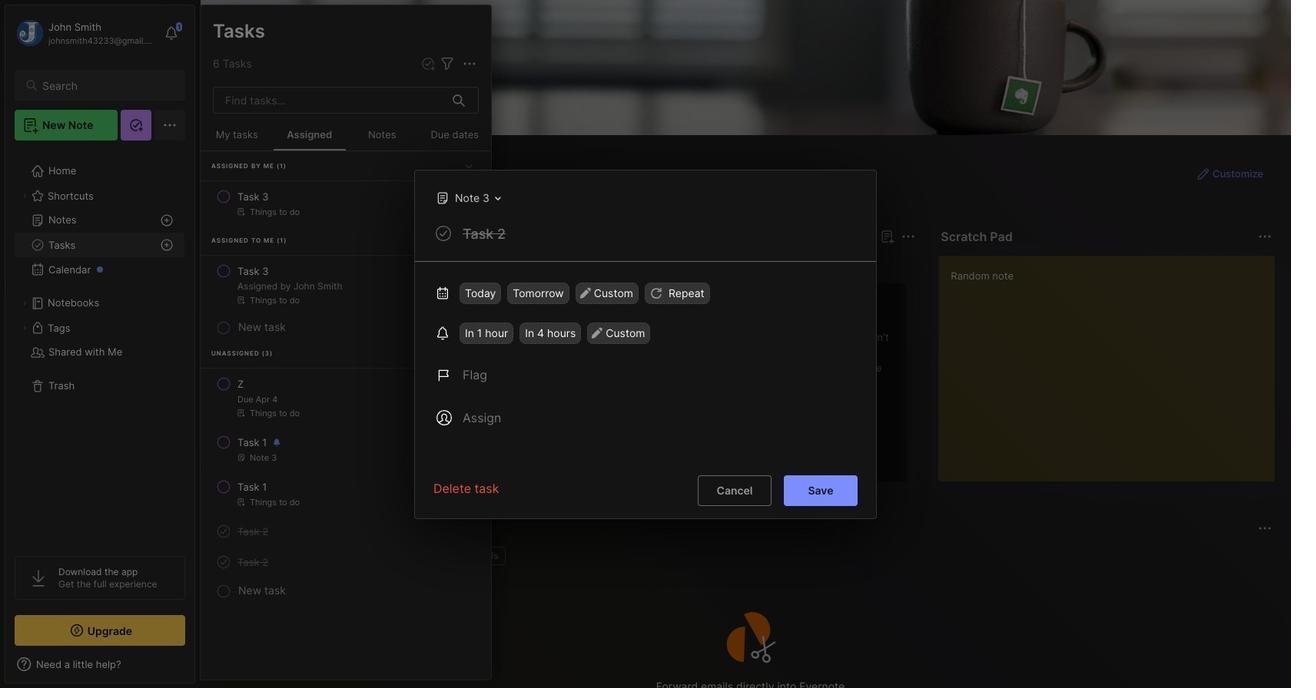 Task type: describe. For each thing, give the bounding box(es) containing it.
task 2 10 cell
[[237, 555, 268, 570]]

1 row from the top
[[207, 183, 485, 224]]

expand notebooks image
[[20, 299, 29, 308]]

6 row from the top
[[207, 518, 485, 546]]

Search text field
[[42, 78, 171, 93]]

Start writing… text field
[[951, 256, 1274, 470]]

Enter task text field
[[461, 224, 858, 250]]

4 row from the top
[[207, 429, 485, 470]]

Find tasks… text field
[[216, 88, 443, 113]]

3 row from the top
[[207, 370, 485, 426]]

expand tags image
[[20, 324, 29, 333]]

task 1 8 cell
[[237, 480, 267, 495]]

7 row from the top
[[207, 549, 485, 576]]

2 tab list from the top
[[228, 547, 1270, 566]]



Task type: vqa. For each thing, say whether or not it's contained in the screenshot.
first row from the bottom
yes



Task type: locate. For each thing, give the bounding box(es) containing it.
tab list
[[228, 255, 913, 274], [228, 547, 1270, 566]]

main element
[[0, 0, 200, 689]]

new task image
[[420, 56, 436, 71]]

5 row from the top
[[207, 473, 485, 515]]

row
[[207, 183, 485, 224], [207, 257, 485, 313], [207, 370, 485, 426], [207, 429, 485, 470], [207, 473, 485, 515], [207, 518, 485, 546], [207, 549, 485, 576]]

tab
[[228, 255, 273, 274], [280, 255, 342, 274], [228, 547, 287, 566], [345, 547, 410, 566], [417, 547, 456, 566], [463, 547, 506, 566]]

Go to note or move task field
[[428, 186, 506, 209]]

task 1 7 cell
[[237, 435, 267, 450]]

z 6 cell
[[237, 377, 244, 392]]

tree inside 'main' element
[[5, 150, 194, 543]]

task 3 3 cell
[[237, 264, 269, 279]]

None search field
[[42, 76, 171, 95]]

2 row from the top
[[207, 257, 485, 313]]

task 3 1 cell
[[237, 189, 269, 204]]

none search field inside 'main' element
[[42, 76, 171, 95]]

0 vertical spatial tab list
[[228, 255, 913, 274]]

row group
[[201, 151, 491, 603], [225, 283, 1291, 492]]

1 tab list from the top
[[228, 255, 913, 274]]

1 vertical spatial tab list
[[228, 547, 1270, 566]]

tree
[[5, 150, 194, 543]]

task 2 9 cell
[[237, 524, 268, 540]]



